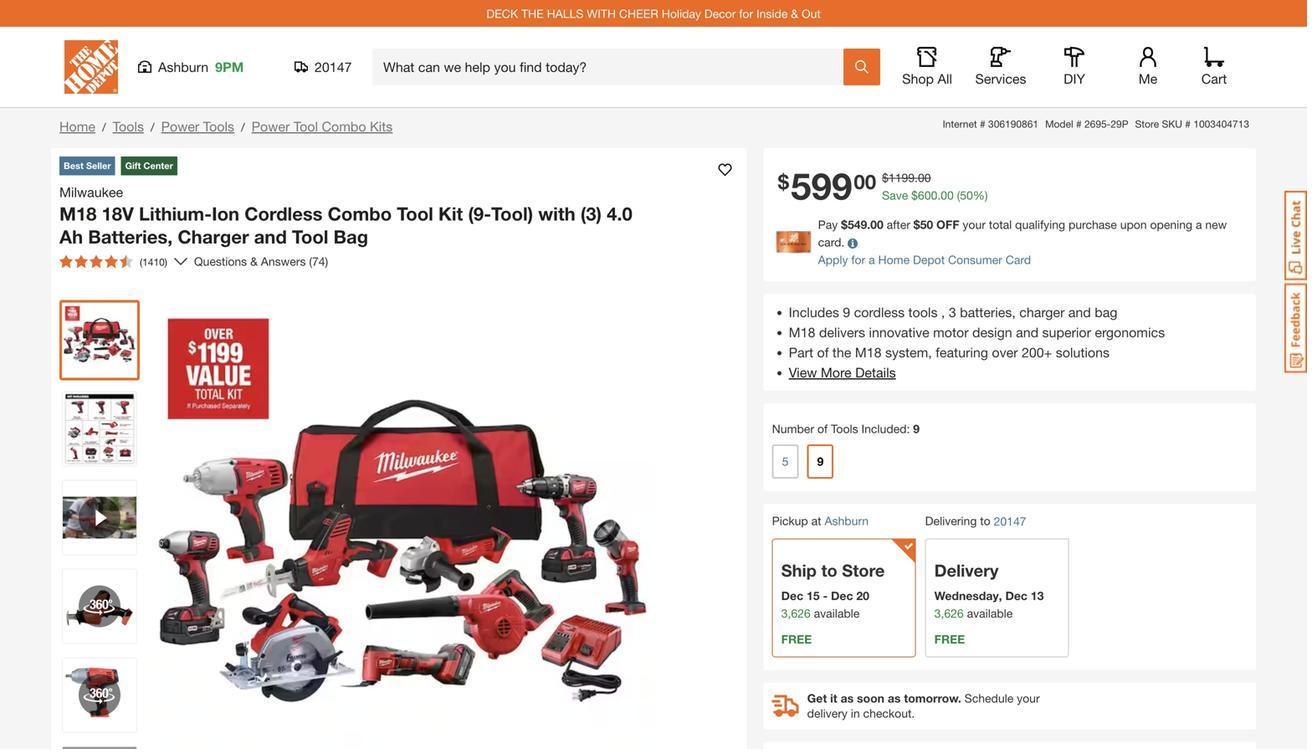 Task type: locate. For each thing, give the bounding box(es) containing it.
20
[[857, 589, 870, 603]]

to up - at right bottom
[[822, 560, 838, 580]]

2 vertical spatial m18
[[855, 344, 882, 360]]

1 horizontal spatial 3,626
[[935, 606, 964, 620]]

9 right 5
[[817, 454, 824, 468]]

combo inside milwaukee m18 18v lithium-ion cordless combo tool kit (9-tool) with (3) 4.0 ah batteries, charger and tool bag
[[328, 203, 392, 225]]

1199
[[889, 171, 915, 184]]

it
[[830, 691, 838, 705]]

0 horizontal spatial 20147
[[315, 59, 352, 75]]

questions & answers (74)
[[194, 254, 328, 268]]

1 horizontal spatial your
[[1017, 691, 1040, 705]]

0 vertical spatial home
[[59, 118, 95, 134]]

1 horizontal spatial and
[[1016, 324, 1039, 340]]

seller
[[86, 160, 111, 171]]

delivery wednesday, dec 13 3,626 available
[[935, 560, 1044, 620]]

306190861
[[989, 118, 1039, 130]]

dec right - at right bottom
[[831, 589, 853, 603]]

a
[[1196, 218, 1202, 231], [869, 253, 875, 267]]

0 vertical spatial 20147
[[315, 59, 352, 75]]

2 / from the left
[[151, 120, 155, 134]]

3 # from the left
[[1185, 118, 1191, 130]]

0 horizontal spatial a
[[869, 253, 875, 267]]

m18 up ah
[[59, 203, 97, 225]]

50 left off
[[920, 218, 933, 231]]

1 horizontal spatial as
[[888, 691, 901, 705]]

3 dec from the left
[[1006, 589, 1028, 603]]

20147 right delivering
[[994, 514, 1027, 528]]

0 horizontal spatial #
[[980, 118, 986, 130]]

tools left included
[[831, 422, 858, 436]]

power tool combo kits link
[[252, 118, 393, 134]]

$ left 599
[[778, 170, 789, 193]]

0 horizontal spatial tools
[[113, 118, 144, 134]]

9
[[843, 304, 851, 320], [913, 422, 920, 436], [817, 454, 824, 468]]

1 vertical spatial tool
[[397, 203, 433, 225]]

$ right the after
[[914, 218, 920, 231]]

0 horizontal spatial 9
[[817, 454, 824, 468]]

tool
[[294, 118, 318, 134], [397, 203, 433, 225], [292, 226, 328, 248]]

tool up (74)
[[292, 226, 328, 248]]

best
[[64, 160, 84, 171]]

and up 200+
[[1016, 324, 1039, 340]]

0 horizontal spatial to
[[822, 560, 838, 580]]

/ right power tools link
[[241, 120, 245, 134]]

/
[[102, 120, 106, 134], [151, 120, 155, 134], [241, 120, 245, 134]]

0 vertical spatial .
[[915, 171, 918, 184]]

apply now image
[[777, 231, 818, 253]]

0 vertical spatial of
[[817, 344, 829, 360]]

decor
[[705, 6, 736, 20]]

1 vertical spatial ashburn
[[825, 514, 869, 528]]

00 up the 600
[[918, 171, 931, 184]]

1 vertical spatial combo
[[328, 203, 392, 225]]

1 horizontal spatial #
[[1076, 118, 1082, 130]]

2 vertical spatial 9
[[817, 454, 824, 468]]

for down "info" icon
[[852, 253, 866, 267]]

1 horizontal spatial 20147
[[994, 514, 1027, 528]]

(1410)
[[140, 256, 167, 268]]

cart link
[[1196, 47, 1233, 87]]

tools
[[909, 304, 938, 320]]

kits
[[370, 118, 393, 134]]

1 of from the top
[[817, 344, 829, 360]]

ashburn 9pm
[[158, 59, 244, 75]]

& left out
[[791, 6, 799, 20]]

/ left tools link
[[102, 120, 106, 134]]

0 horizontal spatial and
[[254, 226, 287, 248]]

available inside ship to store dec 15 - dec 20 3,626 available
[[814, 606, 860, 620]]

power up center
[[161, 118, 199, 134]]

superior
[[1043, 324, 1091, 340]]

0 horizontal spatial free
[[782, 632, 812, 646]]

number
[[772, 422, 814, 436]]

0 vertical spatial 9
[[843, 304, 851, 320]]

5371756557001 image
[[63, 481, 136, 555]]

. left (
[[938, 188, 941, 202]]

tools down 9pm
[[203, 118, 234, 134]]

free
[[782, 632, 812, 646], [935, 632, 965, 646]]

1 vertical spatial for
[[852, 253, 866, 267]]

20147 inside button
[[315, 59, 352, 75]]

2 available from the left
[[967, 606, 1013, 620]]

of left the
[[817, 344, 829, 360]]

1 horizontal spatial a
[[1196, 218, 1202, 231]]

cheer
[[619, 6, 659, 20]]

as up checkout. at the right of page
[[888, 691, 901, 705]]

2 horizontal spatial dec
[[1006, 589, 1028, 603]]

1 available from the left
[[814, 606, 860, 620]]

home up best
[[59, 118, 95, 134]]

20147 up power tool combo kits link on the left top
[[315, 59, 352, 75]]

0 horizontal spatial dec
[[782, 589, 804, 603]]

0 horizontal spatial as
[[841, 691, 854, 705]]

1 horizontal spatial home
[[878, 253, 910, 267]]

1 vertical spatial .
[[938, 188, 941, 202]]

/ right tools link
[[151, 120, 155, 134]]

0 horizontal spatial 00
[[854, 170, 876, 193]]

ashburn
[[158, 59, 209, 75], [825, 514, 869, 528]]

0 horizontal spatial your
[[963, 218, 986, 231]]

00
[[854, 170, 876, 193], [918, 171, 931, 184], [941, 188, 954, 202]]

1 free from the left
[[782, 632, 812, 646]]

1 horizontal spatial 50
[[960, 188, 973, 202]]

# right internet at the top
[[980, 118, 986, 130]]

1 horizontal spatial m18
[[789, 324, 816, 340]]

1 horizontal spatial available
[[967, 606, 1013, 620]]

home
[[59, 118, 95, 134], [878, 253, 910, 267]]

9pm
[[215, 59, 244, 75]]

00 left "save"
[[854, 170, 876, 193]]

2 horizontal spatial m18
[[855, 344, 882, 360]]

tool down the 20147 button
[[294, 118, 318, 134]]

solutions
[[1056, 344, 1110, 360]]

services button
[[974, 47, 1028, 87]]

milwaukee
[[59, 184, 123, 200]]

00 left (
[[941, 188, 954, 202]]

tools link
[[113, 118, 144, 134]]

1 horizontal spatial 9
[[843, 304, 851, 320]]

me button
[[1122, 47, 1175, 87]]

3,626
[[782, 606, 811, 620], [935, 606, 964, 620]]

20147 link
[[994, 513, 1027, 530]]

1 horizontal spatial free
[[935, 632, 965, 646]]

available inside "delivery wednesday, dec 13 3,626 available"
[[967, 606, 1013, 620]]

free for wednesday,
[[935, 632, 965, 646]]

# left 2695-
[[1076, 118, 1082, 130]]

as right the it
[[841, 691, 854, 705]]

your right schedule
[[1017, 691, 1040, 705]]

ashburn left 9pm
[[158, 59, 209, 75]]

for left inside
[[739, 6, 753, 20]]

at
[[812, 514, 822, 528]]

live chat image
[[1285, 191, 1307, 280]]

me
[[1139, 71, 1158, 87]]

1 horizontal spatial tools
[[203, 118, 234, 134]]

0 vertical spatial tool
[[294, 118, 318, 134]]

and up questions & answers (74)
[[254, 226, 287, 248]]

2 dec from the left
[[831, 589, 853, 603]]

m18 up details
[[855, 344, 882, 360]]

1 horizontal spatial dec
[[831, 589, 853, 603]]

0 horizontal spatial store
[[842, 560, 885, 580]]

home left depot
[[878, 253, 910, 267]]

0 vertical spatial 50
[[960, 188, 973, 202]]

dec
[[782, 589, 804, 603], [831, 589, 853, 603], [1006, 589, 1028, 603]]

combo up the bag
[[328, 203, 392, 225]]

dec left 13
[[1006, 589, 1028, 603]]

What can we help you find today? search field
[[383, 49, 843, 85]]

part
[[789, 344, 814, 360]]

600
[[918, 188, 938, 202]]

1 vertical spatial to
[[822, 560, 838, 580]]

2 # from the left
[[1076, 118, 1082, 130]]

2 horizontal spatial and
[[1069, 304, 1091, 320]]

to inside ship to store dec 15 - dec 20 3,626 available
[[822, 560, 838, 580]]

to inside delivering to 20147
[[980, 514, 991, 528]]

0 horizontal spatial 50
[[920, 218, 933, 231]]

$ 599 00 $ 1199 . 00 save $ 600 . 00 ( 50 %)
[[778, 164, 988, 208]]

1 horizontal spatial /
[[151, 120, 155, 134]]

1 horizontal spatial to
[[980, 514, 991, 528]]

3,626 down 15
[[782, 606, 811, 620]]

opening
[[1151, 218, 1193, 231]]

1 vertical spatial of
[[818, 422, 828, 436]]

a left new on the right of the page
[[1196, 218, 1202, 231]]

1 vertical spatial your
[[1017, 691, 1040, 705]]

0 horizontal spatial /
[[102, 120, 106, 134]]

1 vertical spatial 20147
[[994, 514, 1027, 528]]

2 horizontal spatial /
[[241, 120, 245, 134]]

# right sku
[[1185, 118, 1191, 130]]

shop all
[[902, 71, 953, 87]]

depot
[[913, 253, 945, 267]]

a inside your total qualifying purchase upon opening a new card.
[[1196, 218, 1202, 231]]

. up the 600
[[915, 171, 918, 184]]

1 horizontal spatial ashburn
[[825, 514, 869, 528]]

included
[[862, 422, 907, 436]]

card.
[[818, 235, 845, 249]]

9 inside button
[[817, 454, 824, 468]]

internet # 306190861 model # 2695-29p store sku # 1003404713
[[943, 118, 1250, 130]]

0 horizontal spatial .
[[915, 171, 918, 184]]

answers
[[261, 254, 306, 268]]

dec left 15
[[782, 589, 804, 603]]

available
[[814, 606, 860, 620], [967, 606, 1013, 620]]

2 3,626 from the left
[[935, 606, 964, 620]]

0 vertical spatial for
[[739, 6, 753, 20]]

2 horizontal spatial 9
[[913, 422, 920, 436]]

includes
[[789, 304, 839, 320]]

ashburn right at
[[825, 514, 869, 528]]

0 vertical spatial to
[[980, 514, 991, 528]]

(3)
[[581, 203, 602, 225]]

0 vertical spatial ashburn
[[158, 59, 209, 75]]

apply
[[818, 253, 848, 267]]

tool left kit at the top
[[397, 203, 433, 225]]

9 right :
[[913, 422, 920, 436]]

tools up gift
[[113, 118, 144, 134]]

1 vertical spatial &
[[250, 254, 258, 268]]

0 horizontal spatial power
[[161, 118, 199, 134]]

save
[[882, 188, 908, 202]]

0 vertical spatial and
[[254, 226, 287, 248]]

free down 15
[[782, 632, 812, 646]]

new
[[1206, 218, 1227, 231]]

free down wednesday,
[[935, 632, 965, 646]]

and up superior
[[1069, 304, 1091, 320]]

m18 up part
[[789, 324, 816, 340]]

0 horizontal spatial for
[[739, 6, 753, 20]]

your inside your total qualifying purchase upon opening a new card.
[[963, 218, 986, 231]]

tools
[[113, 118, 144, 134], [203, 118, 234, 134], [831, 422, 858, 436]]

feedback link image
[[1285, 283, 1307, 373]]

2 horizontal spatial tools
[[831, 422, 858, 436]]

4.0
[[607, 203, 633, 225]]

services
[[976, 71, 1027, 87]]

for
[[739, 6, 753, 20], [852, 253, 866, 267]]

to left 20147 link on the right of page
[[980, 514, 991, 528]]

2 horizontal spatial #
[[1185, 118, 1191, 130]]

50 right the 600
[[960, 188, 973, 202]]

store up 20
[[842, 560, 885, 580]]

deck
[[487, 6, 518, 20]]

over
[[992, 344, 1018, 360]]

dec inside "delivery wednesday, dec 13 3,626 available"
[[1006, 589, 1028, 603]]

of right number in the bottom of the page
[[818, 422, 828, 436]]

pickup
[[772, 514, 808, 528]]

store left sku
[[1135, 118, 1159, 130]]

2 vertical spatial tool
[[292, 226, 328, 248]]

1 horizontal spatial for
[[852, 253, 866, 267]]

and
[[254, 226, 287, 248], [1069, 304, 1091, 320], [1016, 324, 1039, 340]]

info image
[[848, 238, 858, 248]]

available down wednesday,
[[967, 606, 1013, 620]]

599
[[791, 164, 852, 208]]

1 vertical spatial home
[[878, 253, 910, 267]]

to
[[980, 514, 991, 528], [822, 560, 838, 580]]

delivery
[[807, 706, 848, 720]]

20147 inside delivering to 20147
[[994, 514, 1027, 528]]

1 3,626 from the left
[[782, 606, 811, 620]]

9 up delivers at the top of page
[[843, 304, 851, 320]]

qualifying
[[1015, 218, 1066, 231]]

0 vertical spatial a
[[1196, 218, 1202, 231]]

power right power tools link
[[252, 118, 290, 134]]

available down - at right bottom
[[814, 606, 860, 620]]

5
[[782, 454, 789, 468]]

1 horizontal spatial power
[[252, 118, 290, 134]]

power tools link
[[161, 118, 234, 134]]

m18
[[59, 203, 97, 225], [789, 324, 816, 340], [855, 344, 882, 360]]

bag
[[1095, 304, 1118, 320]]

1 vertical spatial store
[[842, 560, 885, 580]]

1 horizontal spatial store
[[1135, 118, 1159, 130]]

0 horizontal spatial available
[[814, 606, 860, 620]]

3,626 down wednesday,
[[935, 606, 964, 620]]

0 vertical spatial your
[[963, 218, 986, 231]]

(74)
[[309, 254, 328, 268]]

2 free from the left
[[935, 632, 965, 646]]

0 horizontal spatial 3,626
[[782, 606, 811, 620]]

& left answers
[[250, 254, 258, 268]]

1 vertical spatial a
[[869, 253, 875, 267]]

get it as soon as tomorrow.
[[807, 691, 962, 705]]

1 vertical spatial m18
[[789, 324, 816, 340]]

shop all button
[[901, 47, 954, 87]]

your left total
[[963, 218, 986, 231]]

combo left kits
[[322, 118, 366, 134]]

a down 549.00
[[869, 253, 875, 267]]

0 vertical spatial m18
[[59, 203, 97, 225]]

0 vertical spatial &
[[791, 6, 799, 20]]

1 horizontal spatial &
[[791, 6, 799, 20]]

0 horizontal spatial m18
[[59, 203, 97, 225]]



Task type: describe. For each thing, give the bounding box(es) containing it.
shop
[[902, 71, 934, 87]]

get
[[807, 691, 827, 705]]

card
[[1006, 253, 1031, 267]]

after
[[887, 218, 911, 231]]

sku
[[1162, 118, 1183, 130]]

1 vertical spatial 9
[[913, 422, 920, 436]]

202196580_s01 image
[[63, 747, 136, 749]]

%)
[[973, 188, 988, 202]]

50 inside $ 599 00 $ 1199 . 00 save $ 600 . 00 ( 50 %)
[[960, 188, 973, 202]]

details
[[856, 364, 896, 380]]

2 as from the left
[[888, 691, 901, 705]]

ship
[[782, 560, 817, 580]]

1 vertical spatial and
[[1069, 304, 1091, 320]]

milwaukee link
[[59, 182, 130, 202]]

ion
[[212, 203, 239, 225]]

free for to
[[782, 632, 812, 646]]

cordless
[[245, 203, 323, 225]]

4.5 stars image
[[59, 255, 133, 268]]

home / tools / power tools / power tool combo kits
[[59, 118, 393, 134]]

apply for a home depot consumer card link
[[818, 253, 1031, 267]]

2 of from the top
[[818, 422, 828, 436]]

deck the halls with cheer holiday decor for inside & out link
[[487, 6, 821, 20]]

featuring
[[936, 344, 989, 360]]

,
[[942, 304, 945, 320]]

:
[[907, 422, 910, 436]]

delivering
[[926, 514, 977, 528]]

18v
[[102, 203, 134, 225]]

3
[[949, 304, 957, 320]]

$ right "save"
[[912, 188, 918, 202]]

schedule
[[965, 691, 1014, 705]]

1 dec from the left
[[782, 589, 804, 603]]

halls
[[547, 6, 584, 20]]

charger
[[1020, 304, 1065, 320]]

0 horizontal spatial &
[[250, 254, 258, 268]]

cordless
[[854, 304, 905, 320]]

3,626 inside ship to store dec 15 - dec 20 3,626 available
[[782, 606, 811, 620]]

gift
[[125, 160, 141, 171]]

your inside the schedule your delivery in checkout.
[[1017, 691, 1040, 705]]

schedule your delivery in checkout.
[[807, 691, 1040, 720]]

ship to store dec 15 - dec 20 3,626 available
[[782, 560, 885, 620]]

system,
[[886, 344, 932, 360]]

pay
[[818, 218, 838, 231]]

9 button
[[807, 444, 834, 479]]

m18 inside milwaukee m18 18v lithium-ion cordless combo tool kit (9-tool) with (3) 4.0 ah batteries, charger and tool bag
[[59, 203, 97, 225]]

1 vertical spatial 50
[[920, 218, 933, 231]]

0 vertical spatial store
[[1135, 118, 1159, 130]]

milwaukee m18 18v lithium-ion cordless combo tool kit (9-tool) with (3) 4.0 ah batteries, charger and tool bag
[[59, 184, 633, 248]]

in
[[851, 706, 860, 720]]

9 inside "includes 9 cordless tools , 3 batteries, charger and bag m18 delivers innovative motor design and superior ergonomics part of the m18 system, featuring over 200+ solutions view more details"
[[843, 304, 851, 320]]

innovative
[[869, 324, 930, 340]]

-
[[823, 589, 828, 603]]

model
[[1046, 118, 1074, 130]]

batteries,
[[960, 304, 1016, 320]]

2 vertical spatial and
[[1016, 324, 1039, 340]]

tool)
[[491, 203, 533, 225]]

center
[[143, 160, 173, 171]]

charger
[[178, 226, 249, 248]]

home link
[[59, 118, 95, 134]]

cart
[[1202, 71, 1227, 87]]

3,626 inside "delivery wednesday, dec 13 3,626 available"
[[935, 606, 964, 620]]

wednesday,
[[935, 589, 1002, 603]]

0 horizontal spatial ashburn
[[158, 59, 209, 75]]

checkout.
[[863, 706, 915, 720]]

1 power from the left
[[161, 118, 199, 134]]

549.00
[[848, 218, 884, 231]]

to for 20147
[[980, 514, 991, 528]]

total
[[989, 218, 1012, 231]]

holiday
[[662, 6, 701, 20]]

ah
[[59, 226, 83, 248]]

pickup at ashburn
[[772, 514, 869, 528]]

motor
[[933, 324, 969, 340]]

202196562_s01 image
[[63, 658, 136, 732]]

202196547_s01 image
[[63, 570, 136, 643]]

0 horizontal spatial home
[[59, 118, 95, 134]]

batteries,
[[88, 226, 173, 248]]

milwaukee power tool combo kits 2695 29p 64.0 image
[[63, 303, 136, 377]]

1 as from the left
[[841, 691, 854, 705]]

(9-
[[468, 203, 491, 225]]

soon
[[857, 691, 885, 705]]

tools for number
[[831, 422, 858, 436]]

2 power from the left
[[252, 118, 290, 134]]

0 vertical spatial combo
[[322, 118, 366, 134]]

1003404713
[[1194, 118, 1250, 130]]

2 horizontal spatial 00
[[941, 188, 954, 202]]

store inside ship to store dec 15 - dec 20 3,626 available
[[842, 560, 885, 580]]

tools for home
[[113, 118, 144, 134]]

the
[[833, 344, 852, 360]]

to for store
[[822, 560, 838, 580]]

delivering to 20147
[[926, 514, 1027, 528]]

all
[[938, 71, 953, 87]]

number of tools included : 9
[[772, 422, 920, 436]]

3 / from the left
[[241, 120, 245, 134]]

with
[[587, 6, 616, 20]]

$ up "save"
[[882, 171, 889, 184]]

(
[[957, 188, 960, 202]]

1 # from the left
[[980, 118, 986, 130]]

13
[[1031, 589, 1044, 603]]

off
[[937, 218, 960, 231]]

1 horizontal spatial .
[[938, 188, 941, 202]]

consumer
[[948, 253, 1003, 267]]

the home depot logo image
[[64, 40, 118, 94]]

best seller
[[64, 160, 111, 171]]

of inside "includes 9 cordless tools , 3 batteries, charger and bag m18 delivers innovative motor design and superior ergonomics part of the m18 system, featuring over 200+ solutions view more details"
[[817, 344, 829, 360]]

milwaukee power tool combo kits 2695 29p e1.1 image
[[63, 392, 136, 466]]

1 / from the left
[[102, 120, 106, 134]]

(1410) link
[[53, 248, 187, 275]]

$ right pay
[[841, 218, 848, 231]]

design
[[973, 324, 1013, 340]]

lithium-
[[139, 203, 212, 225]]

and inside milwaukee m18 18v lithium-ion cordless combo tool kit (9-tool) with (3) 4.0 ah batteries, charger and tool bag
[[254, 226, 287, 248]]

inside
[[757, 6, 788, 20]]

the
[[521, 6, 544, 20]]

20147 button
[[295, 59, 352, 75]]

pay $ 549.00 after $ 50 off
[[818, 218, 960, 231]]

ashburn button
[[825, 514, 869, 528]]

more
[[821, 364, 852, 380]]

internet
[[943, 118, 977, 130]]

view
[[789, 364, 817, 380]]

1 horizontal spatial 00
[[918, 171, 931, 184]]



Task type: vqa. For each thing, say whether or not it's contained in the screenshot.
N Baton Rouge 'link' to the bottom
no



